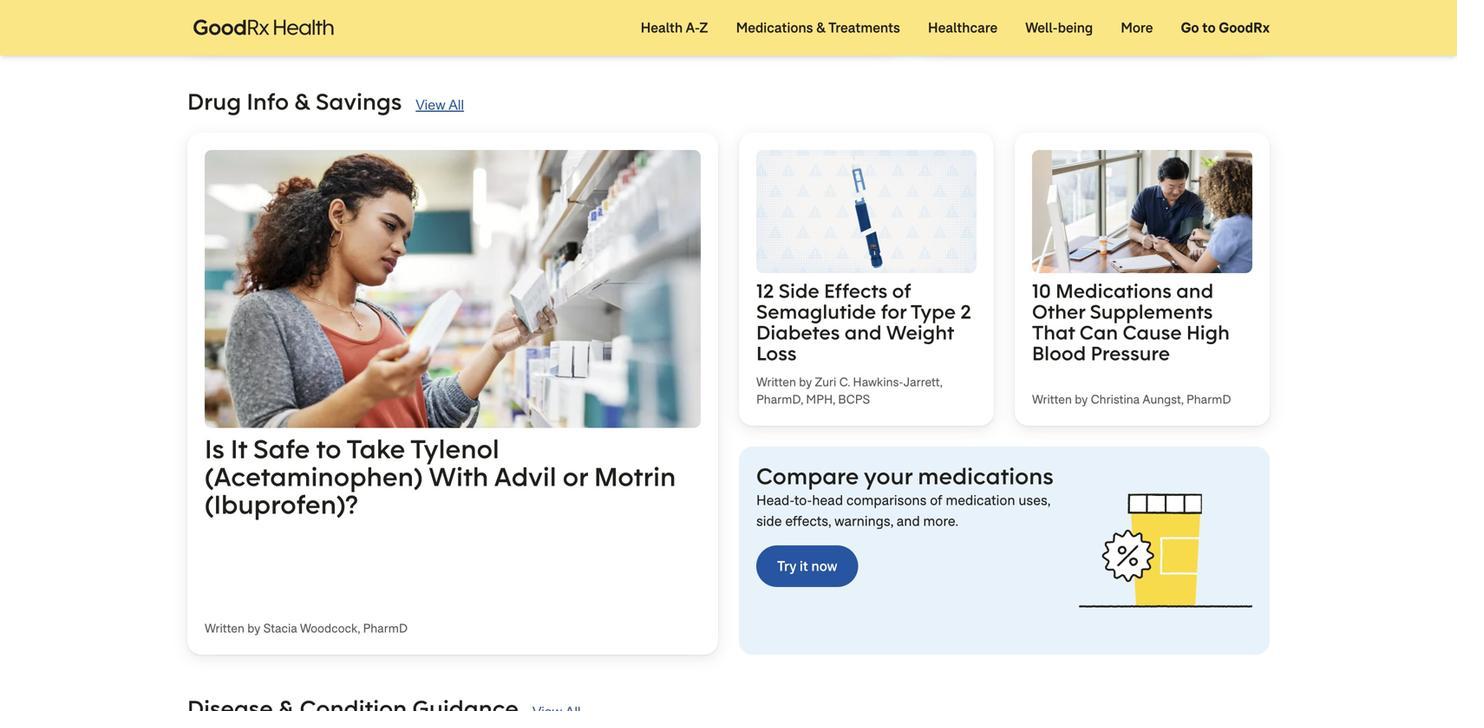Task type: describe. For each thing, give the bounding box(es) containing it.
& inside medications & treatments popup button
[[817, 19, 826, 37]]

bcps
[[838, 392, 870, 408]]

and inside 10 medications and other supplements that can cause high blood pressure
[[1177, 278, 1214, 303]]

to inside is it safe to take tylenol (acetaminophen) with advil or motrin (ibuprofen)?
[[316, 432, 341, 466]]

to-
[[795, 492, 812, 510]]

now
[[812, 558, 838, 576]]

side
[[779, 278, 820, 303]]

type
[[911, 299, 956, 324]]

stacia
[[263, 621, 297, 637]]

your
[[864, 462, 913, 491]]

and inside 12 side effects of semaglutide for type 2 diabetes and weight loss written by zuri c. hawkins-jarrett, pharmd, mph, bcps
[[845, 320, 882, 345]]

try it now link
[[757, 546, 859, 588]]

a-
[[686, 19, 700, 37]]

hawkins-
[[853, 375, 904, 391]]

view
[[416, 97, 446, 113]]

well-
[[1026, 19, 1058, 37]]

of inside compare your medications head-to-head comparisons of medication uses, side effects, warnings, and more.
[[930, 492, 943, 510]]

that
[[1032, 320, 1075, 345]]

medication
[[946, 492, 1016, 510]]

medications & treatments
[[736, 19, 900, 37]]

12
[[757, 278, 774, 303]]

more
[[1121, 19, 1153, 37]]

medications
[[918, 462, 1054, 491]]

written for is it safe to take tylenol (acetaminophen) with advil or motrin (ibuprofen)?
[[205, 621, 245, 637]]

more button
[[1107, 0, 1167, 56]]

z
[[700, 19, 708, 37]]

12 side effects of semaglutide for type 2 diabetes and weight loss written by zuri c. hawkins-jarrett, pharmd, mph, bcps
[[757, 278, 972, 408]]

side
[[757, 512, 782, 531]]

healthcare button
[[914, 0, 1012, 56]]

cause
[[1123, 320, 1182, 345]]

compare
[[757, 462, 859, 491]]

10
[[1032, 278, 1051, 303]]

loss
[[757, 341, 797, 366]]

and inside compare your medications head-to-head comparisons of medication uses, side effects, warnings, and more.
[[897, 512, 920, 531]]

effects,
[[785, 512, 831, 531]]

diabetes
[[757, 320, 840, 345]]

health
[[641, 19, 683, 37]]

0 horizontal spatial &
[[294, 87, 310, 116]]

try
[[777, 558, 797, 576]]

all
[[449, 97, 464, 113]]

of inside 12 side effects of semaglutide for type 2 diabetes and weight loss written by zuri c. hawkins-jarrett, pharmd, mph, bcps
[[892, 278, 911, 303]]

can
[[1080, 320, 1118, 345]]

go
[[1181, 19, 1200, 37]]

zuri
[[815, 375, 837, 391]]

drug
[[187, 87, 241, 116]]

woodcock,
[[300, 621, 360, 637]]

treatments
[[829, 19, 900, 37]]

go to goodrx link
[[1167, 0, 1284, 56]]

jarrett,
[[904, 375, 943, 391]]

healthcare
[[928, 19, 998, 37]]

uses,
[[1019, 492, 1051, 510]]

advil
[[494, 460, 557, 493]]

health a-z button
[[627, 0, 722, 56]]

head
[[812, 492, 843, 510]]

0 vertical spatial to
[[1203, 19, 1216, 37]]

nurse taking older male patient's blood pressure at a medical office. image
[[1032, 150, 1253, 273]]

written by stacia woodcock, pharmd
[[205, 621, 408, 637]]

semaglutide
[[757, 299, 876, 324]]

comparisons
[[847, 492, 927, 510]]

mph,
[[806, 392, 835, 408]]

medications & treatments button
[[722, 0, 914, 56]]

written inside 12 side effects of semaglutide for type 2 diabetes and weight loss written by zuri c. hawkins-jarrett, pharmd, mph, bcps
[[757, 375, 796, 391]]

goodrx
[[1219, 19, 1270, 37]]

pharmd for with
[[363, 621, 408, 637]]

pharmd for cause
[[1187, 392, 1232, 408]]



Task type: vqa. For each thing, say whether or not it's contained in the screenshot.
Side
yes



Task type: locate. For each thing, give the bounding box(es) containing it.
is
[[205, 432, 224, 466]]

savings
[[316, 87, 402, 116]]

& left treatments
[[817, 19, 826, 37]]

medications up can
[[1056, 278, 1172, 303]]

and down comparisons
[[897, 512, 920, 531]]

2 vertical spatial and
[[897, 512, 920, 531]]

written for 10 medications and other supplements that can cause high blood pressure
[[1032, 392, 1072, 408]]

pharmd
[[1187, 392, 1232, 408], [363, 621, 408, 637]]

1 horizontal spatial medications
[[1056, 278, 1172, 303]]

light blue background with overlayed warning sign pattern in darker blue. in the center is a  blue insulin pen that is cut up into three sections. image
[[757, 150, 977, 273]]

by
[[799, 375, 812, 391], [1075, 392, 1088, 408], [247, 621, 260, 637]]

dialog
[[0, 0, 1458, 711]]

2 horizontal spatial written
[[1032, 392, 1072, 408]]

head-
[[757, 492, 795, 510]]

medications
[[736, 19, 813, 37], [1056, 278, 1172, 303]]

go to goodrx
[[1181, 19, 1270, 37]]

well-being
[[1026, 19, 1093, 37]]

0 horizontal spatial medications
[[736, 19, 813, 37]]

(acetaminophen)
[[205, 460, 423, 493]]

1 horizontal spatial written
[[757, 375, 796, 391]]

and down effects
[[845, 320, 882, 345]]

2
[[961, 299, 972, 324]]

try it now
[[777, 558, 838, 576]]

written by christina aungst, pharmd
[[1032, 392, 1232, 408]]

health a-z
[[641, 19, 708, 37]]

by left 'zuri'
[[799, 375, 812, 391]]

c.
[[839, 375, 850, 391]]

blood
[[1032, 341, 1086, 366]]

by inside 12 side effects of semaglutide for type 2 diabetes and weight loss written by zuri c. hawkins-jarrett, pharmd, mph, bcps
[[799, 375, 812, 391]]

pressure
[[1091, 341, 1170, 366]]

is it safe to take tylenol (acetaminophen) with advil or motrin (ibuprofen)?
[[205, 432, 676, 521]]

1 vertical spatial &
[[294, 87, 310, 116]]

2 horizontal spatial and
[[1177, 278, 1214, 303]]

supplements
[[1090, 299, 1213, 324]]

being
[[1058, 19, 1093, 37]]

1 vertical spatial pharmd
[[363, 621, 408, 637]]

other
[[1032, 299, 1086, 324]]

0 horizontal spatial written
[[205, 621, 245, 637]]

0 horizontal spatial to
[[316, 432, 341, 466]]

1 horizontal spatial pharmd
[[1187, 392, 1232, 408]]

1 horizontal spatial and
[[897, 512, 920, 531]]

to right go
[[1203, 19, 1216, 37]]

0 vertical spatial medications
[[736, 19, 813, 37]]

by left stacia
[[247, 621, 260, 637]]

medications right z
[[736, 19, 813, 37]]

christina
[[1091, 392, 1140, 408]]

0 horizontal spatial pharmd
[[363, 621, 408, 637]]

weight
[[887, 320, 954, 345]]

written down blood
[[1032, 392, 1072, 408]]

0 vertical spatial and
[[1177, 278, 1214, 303]]

0 vertical spatial &
[[817, 19, 826, 37]]

high
[[1187, 320, 1230, 345]]

medications inside medications & treatments popup button
[[736, 19, 813, 37]]

of up more.
[[930, 492, 943, 510]]

and up the high
[[1177, 278, 1214, 303]]

2 vertical spatial by
[[247, 621, 260, 637]]

to right "safe"
[[316, 432, 341, 466]]

by for 10 medications and other supplements that can cause high blood pressure
[[1075, 392, 1088, 408]]

view all link
[[416, 95, 464, 115]]

1 vertical spatial medications
[[1056, 278, 1172, 303]]

well-being button
[[1012, 0, 1107, 56]]

with
[[429, 460, 489, 493]]

0 horizontal spatial of
[[892, 278, 911, 303]]

1 horizontal spatial &
[[817, 19, 826, 37]]

a woman browses the shelves of a pharmacy. image
[[205, 150, 701, 428]]

more.
[[924, 512, 959, 531]]

aungst,
[[1143, 392, 1184, 408]]

of
[[892, 278, 911, 303], [930, 492, 943, 510]]

take
[[347, 432, 405, 466]]

written
[[757, 375, 796, 391], [1032, 392, 1072, 408], [205, 621, 245, 637]]

goodrx health image
[[184, 10, 344, 46]]

1 horizontal spatial by
[[799, 375, 812, 391]]

pharmd right woodcock,
[[363, 621, 408, 637]]

warnings,
[[835, 512, 894, 531]]

or
[[563, 460, 588, 493]]

written up pharmd,
[[757, 375, 796, 391]]

by for is it safe to take tylenol (acetaminophen) with advil or motrin (ibuprofen)?
[[247, 621, 260, 637]]

view all
[[416, 97, 464, 113]]

0 vertical spatial pharmd
[[1187, 392, 1232, 408]]

1 vertical spatial by
[[1075, 392, 1088, 408]]

of up weight
[[892, 278, 911, 303]]

drug info & savings
[[187, 87, 402, 116]]

(ibuprofen)?
[[205, 487, 358, 521]]

10 medications and other supplements that can cause high blood pressure
[[1032, 278, 1230, 366]]

1 horizontal spatial to
[[1203, 19, 1216, 37]]

compare your medications head-to-head comparisons of medication uses, side effects, warnings, and more.
[[757, 462, 1054, 531]]

by left christina
[[1075, 392, 1088, 408]]

it
[[800, 558, 808, 576]]

motrin
[[594, 460, 676, 493]]

&
[[817, 19, 826, 37], [294, 87, 310, 116]]

to
[[1203, 19, 1216, 37], [316, 432, 341, 466]]

pharmd,
[[757, 392, 803, 408]]

safe
[[253, 432, 310, 466]]

effects
[[824, 278, 888, 303]]

1 vertical spatial written
[[1032, 392, 1072, 408]]

medications inside 10 medications and other supplements that can cause high blood pressure
[[1056, 278, 1172, 303]]

2 vertical spatial written
[[205, 621, 245, 637]]

0 horizontal spatial and
[[845, 320, 882, 345]]

2 horizontal spatial by
[[1075, 392, 1088, 408]]

1 horizontal spatial of
[[930, 492, 943, 510]]

and
[[1177, 278, 1214, 303], [845, 320, 882, 345], [897, 512, 920, 531]]

0 vertical spatial of
[[892, 278, 911, 303]]

1 vertical spatial of
[[930, 492, 943, 510]]

1 vertical spatial and
[[845, 320, 882, 345]]

0 horizontal spatial by
[[247, 621, 260, 637]]

info
[[247, 87, 289, 116]]

tylenol
[[411, 432, 500, 466]]

& right info
[[294, 87, 310, 116]]

1 vertical spatial to
[[316, 432, 341, 466]]

written left stacia
[[205, 621, 245, 637]]

0 vertical spatial written
[[757, 375, 796, 391]]

0 vertical spatial by
[[799, 375, 812, 391]]

for
[[881, 299, 907, 324]]

pharmd right aungst,
[[1187, 392, 1232, 408]]

it
[[231, 432, 247, 466]]



